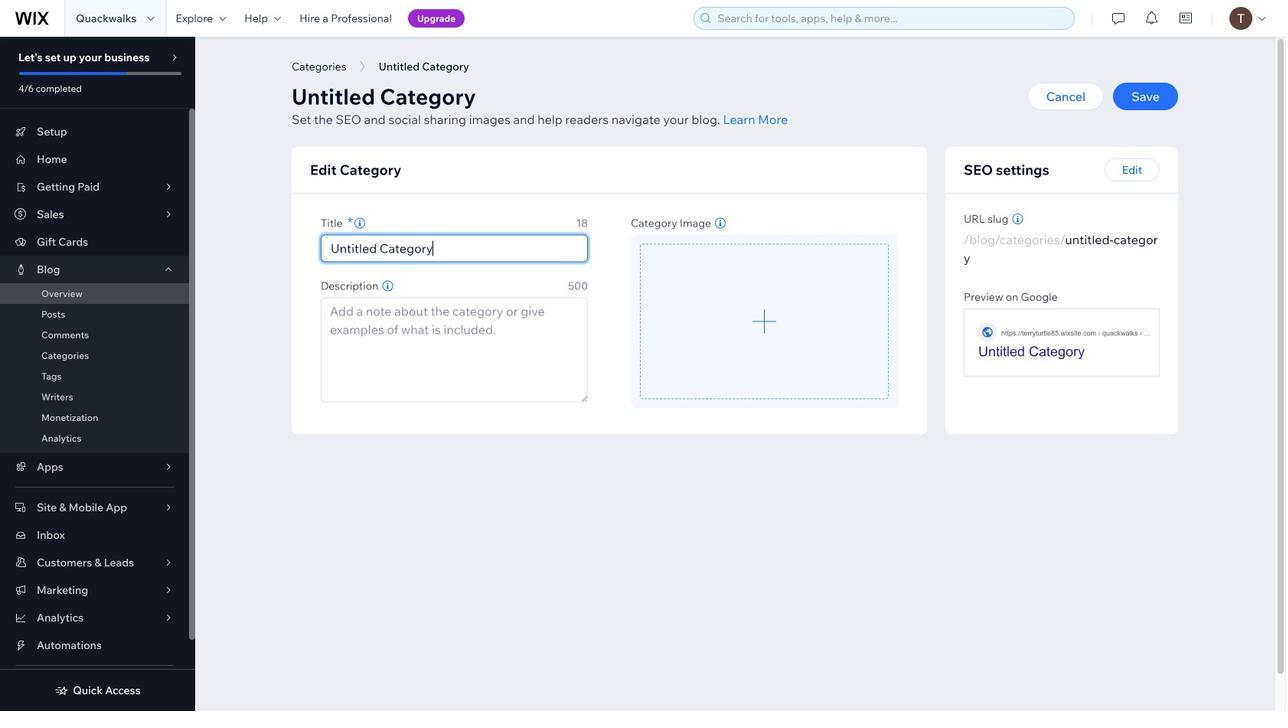 Task type: locate. For each thing, give the bounding box(es) containing it.
Search for tools, apps, help & more... field
[[713, 8, 1070, 29]]

sidebar element
[[0, 37, 195, 711]]

Add a note about the category or give examples of what is included. text field
[[321, 297, 588, 402]]



Task type: vqa. For each thing, say whether or not it's contained in the screenshot.
ProveSource Social Proof (26)
no



Task type: describe. For each thing, give the bounding box(es) containing it.
e.g., Lifestyle, Photography field
[[326, 235, 583, 261]]



